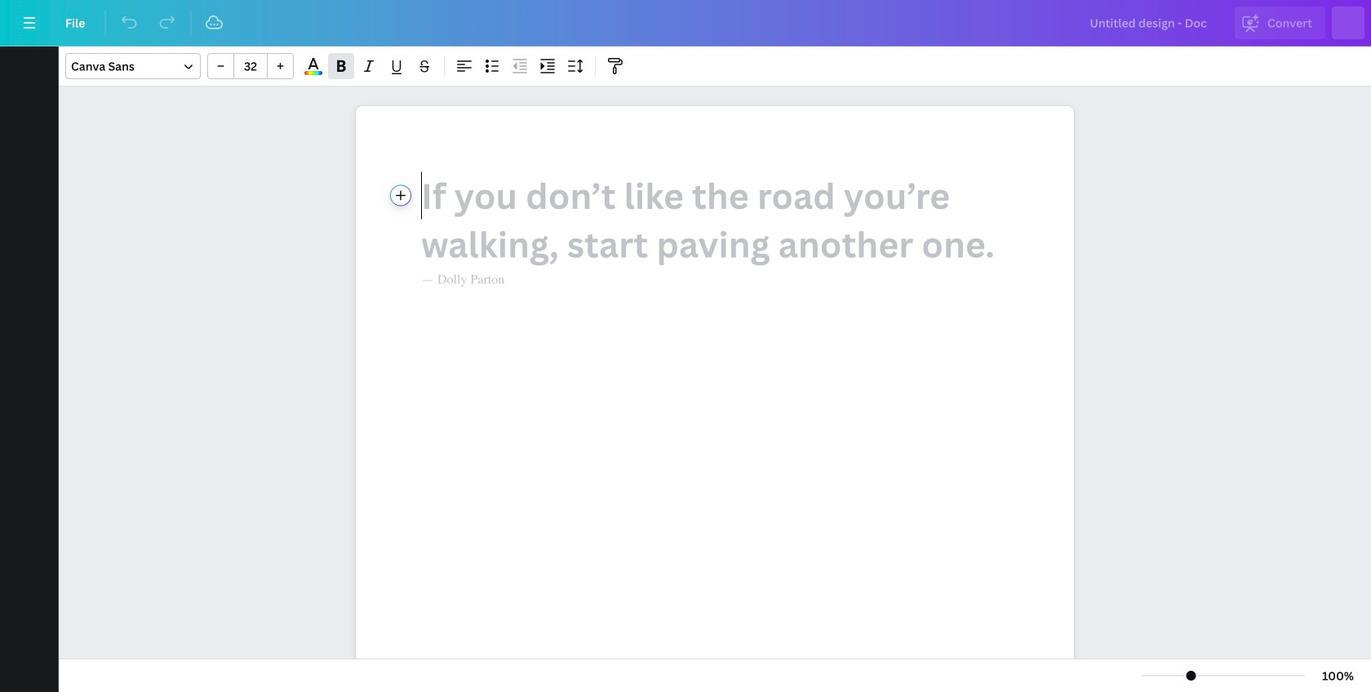 Task type: vqa. For each thing, say whether or not it's contained in the screenshot.
Untitled Design
no



Task type: describe. For each thing, give the bounding box(es) containing it.
main menu bar
[[0, 0, 1371, 47]]

Design title text field
[[1077, 7, 1222, 39]]



Task type: locate. For each thing, give the bounding box(es) containing it.
None text field
[[356, 106, 1074, 692]]

Zoom button
[[1312, 663, 1365, 689]]

– – number field
[[239, 58, 262, 74]]

color range image
[[305, 71, 322, 75]]

group
[[207, 53, 294, 79]]



